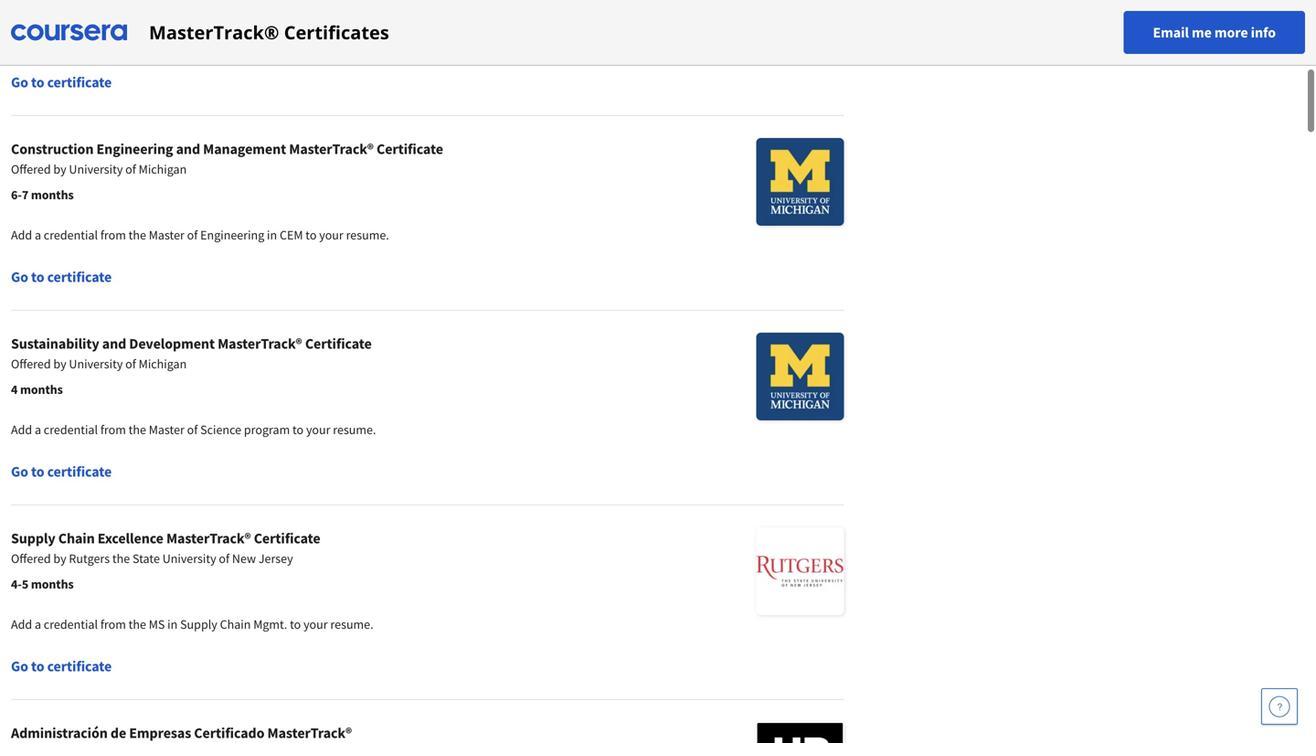 Task type: vqa. For each thing, say whether or not it's contained in the screenshot.
Months to the middle
yes



Task type: locate. For each thing, give the bounding box(es) containing it.
1 vertical spatial chain
[[220, 616, 251, 633]]

credential for construction
[[44, 227, 98, 243]]

0 vertical spatial michigan
[[139, 161, 187, 177]]

2 university of michigan image from the top
[[757, 333, 844, 420]]

your right (epol)
[[310, 32, 334, 48]]

0 vertical spatial and
[[176, 140, 200, 158]]

1 horizontal spatial in
[[267, 227, 277, 243]]

offered inside "sustainability and development mastertrack® certificate offered by university of michigan 4 months"
[[11, 356, 51, 372]]

3 a from the top
[[35, 421, 41, 438]]

sustainability and development mastertrack® certificate offered by university of michigan 4 months
[[11, 335, 372, 398]]

mastertrack® certificates
[[149, 20, 389, 45]]

a for supply
[[35, 616, 41, 633]]

by down construction
[[53, 161, 66, 177]]

a
[[35, 32, 41, 48], [35, 227, 41, 243], [35, 421, 41, 438], [35, 616, 41, 633]]

4 go from the top
[[11, 657, 28, 676]]

certificate for chain
[[47, 657, 112, 676]]

1 add from the top
[[11, 32, 32, 48]]

the
[[129, 32, 146, 48], [129, 227, 146, 243], [129, 421, 146, 438], [112, 550, 130, 567], [129, 616, 146, 633]]

add for sustainability and development mastertrack® certificate
[[11, 421, 32, 438]]

and inside "sustainability and development mastertrack® certificate offered by university of michigan 4 months"
[[102, 335, 126, 353]]

add for construction engineering and management mastertrack® certificate
[[11, 227, 32, 243]]

4 from from the top
[[100, 616, 126, 633]]

supply
[[11, 529, 55, 548], [180, 616, 217, 633]]

chain
[[58, 529, 95, 548], [220, 616, 251, 633]]

the for development
[[129, 421, 146, 438]]

2 a from the top
[[35, 227, 41, 243]]

resume. right "program"
[[333, 421, 376, 438]]

supply right ms
[[180, 616, 217, 633]]

go for construction
[[11, 268, 28, 286]]

3 certificate from the top
[[47, 463, 112, 481]]

master down 'construction engineering and management mastertrack® certificate offered by university of michigan 6-7 months'
[[149, 227, 185, 243]]

1 vertical spatial university of michigan image
[[757, 333, 844, 420]]

1 vertical spatial michigan
[[139, 356, 187, 372]]

from for and
[[100, 421, 126, 438]]

2 certificate from the top
[[47, 268, 112, 286]]

a for construction
[[35, 227, 41, 243]]

in left cem
[[267, 227, 277, 243]]

certificate up excellence
[[47, 463, 112, 481]]

0 vertical spatial by
[[53, 161, 66, 177]]

offered up 5
[[11, 550, 51, 567]]

1 vertical spatial university
[[69, 356, 123, 372]]

offered up '7'
[[11, 161, 51, 177]]

4 go to certificate from the top
[[11, 657, 112, 676]]

2 offered from the top
[[11, 356, 51, 372]]

offered for sustainability and development mastertrack® certificate
[[11, 356, 51, 372]]

0 vertical spatial master
[[149, 32, 185, 48]]

of
[[187, 32, 198, 48], [125, 161, 136, 177], [187, 227, 198, 243], [125, 356, 136, 372], [187, 421, 198, 438], [219, 550, 230, 567]]

in
[[267, 227, 277, 243], [167, 616, 178, 633]]

4 certificate from the top
[[47, 657, 112, 676]]

university inside supply chain excellence mastertrack® certificate offered by rutgers the state university of new jersey 4-5 months
[[162, 550, 216, 567]]

2 go from the top
[[11, 268, 28, 286]]

certificate
[[47, 73, 112, 91], [47, 268, 112, 286], [47, 463, 112, 481], [47, 657, 112, 676]]

certificate
[[377, 140, 443, 158], [305, 335, 372, 353], [254, 529, 320, 548]]

go down coursera image
[[11, 73, 28, 91]]

master left education
[[149, 32, 185, 48]]

1 horizontal spatial supply
[[180, 616, 217, 633]]

by down sustainability at the top of the page
[[53, 356, 66, 372]]

1 offered from the top
[[11, 161, 51, 177]]

0 vertical spatial university of michigan image
[[757, 138, 844, 226]]

by inside supply chain excellence mastertrack® certificate offered by rutgers the state university of new jersey 4-5 months
[[53, 550, 66, 567]]

administración de empresas certificado mastertrack®
[[11, 724, 352, 742]]

0 vertical spatial chain
[[58, 529, 95, 548]]

construction
[[11, 140, 94, 158]]

1 vertical spatial and
[[102, 335, 126, 353]]

go to certificate for construction
[[11, 268, 112, 286]]

university of michigan image
[[757, 138, 844, 226], [757, 333, 844, 420]]

by for supply
[[53, 550, 66, 567]]

supply up 5
[[11, 529, 55, 548]]

empresas
[[129, 724, 191, 742]]

mastertrack®
[[149, 20, 279, 45], [289, 140, 374, 158], [218, 335, 302, 353], [166, 529, 251, 548], [267, 724, 352, 742]]

1 by from the top
[[53, 161, 66, 177]]

go for supply
[[11, 657, 28, 676]]

rutgers
[[69, 550, 110, 567]]

your
[[310, 32, 334, 48], [319, 227, 343, 243], [306, 421, 330, 438], [304, 616, 328, 633]]

0 vertical spatial engineering
[[96, 140, 173, 158]]

certificate down coursera image
[[47, 73, 112, 91]]

months right 4
[[20, 381, 63, 398]]

help center image
[[1269, 696, 1291, 718]]

university down construction
[[69, 161, 123, 177]]

1 michigan from the top
[[139, 161, 187, 177]]

go to certificate for supply
[[11, 657, 112, 676]]

go up sustainability at the top of the page
[[11, 268, 28, 286]]

2 vertical spatial offered
[[11, 550, 51, 567]]

go to certificate up administración
[[11, 657, 112, 676]]

by inside 'construction engineering and management mastertrack® certificate offered by university of michigan 6-7 months'
[[53, 161, 66, 177]]

2 from from the top
[[100, 227, 126, 243]]

jersey
[[259, 550, 293, 567]]

the for excellence
[[129, 616, 146, 633]]

1 horizontal spatial chain
[[220, 616, 251, 633]]

1 certificate from the top
[[47, 73, 112, 91]]

the for and
[[129, 227, 146, 243]]

months
[[31, 186, 74, 203], [20, 381, 63, 398], [31, 576, 74, 592]]

1 vertical spatial engineering
[[200, 227, 264, 243]]

3 by from the top
[[53, 550, 66, 567]]

michigan inside "sustainability and development mastertrack® certificate offered by university of michigan 4 months"
[[139, 356, 187, 372]]

by inside "sustainability and development mastertrack® certificate offered by university of michigan 4 months"
[[53, 356, 66, 372]]

5
[[22, 576, 28, 592]]

3 offered from the top
[[11, 550, 51, 567]]

michigan
[[139, 161, 187, 177], [139, 356, 187, 372]]

resume. right cem
[[346, 227, 389, 243]]

ms
[[149, 616, 165, 633]]

4 a from the top
[[35, 616, 41, 633]]

go to certificate up sustainability at the top of the page
[[11, 268, 112, 286]]

engineering right construction
[[96, 140, 173, 158]]

mastertrack® inside supply chain excellence mastertrack® certificate offered by rutgers the state university of new jersey 4-5 months
[[166, 529, 251, 548]]

2 add from the top
[[11, 227, 32, 243]]

construction engineering and management mastertrack® certificate offered by university of michigan 6-7 months
[[11, 140, 443, 203]]

and
[[176, 140, 200, 158], [102, 335, 126, 353]]

3 go to certificate from the top
[[11, 463, 112, 481]]

0 horizontal spatial engineering
[[96, 140, 173, 158]]

of inside 'construction engineering and management mastertrack® certificate offered by university of michigan 6-7 months'
[[125, 161, 136, 177]]

2 by from the top
[[53, 356, 66, 372]]

cem
[[280, 227, 303, 243]]

3 go from the top
[[11, 463, 28, 481]]

0 vertical spatial supply
[[11, 529, 55, 548]]

certificate inside supply chain excellence mastertrack® certificate offered by rutgers the state university of new jersey 4-5 months
[[254, 529, 320, 548]]

to
[[296, 32, 307, 48], [31, 73, 44, 91], [306, 227, 317, 243], [31, 268, 44, 286], [293, 421, 304, 438], [31, 463, 44, 481], [290, 616, 301, 633], [31, 657, 44, 676]]

of inside "sustainability and development mastertrack® certificate offered by university of michigan 4 months"
[[125, 356, 136, 372]]

add a credential from the master of engineering in cem to your resume.
[[11, 227, 389, 243]]

mastertrack® inside "sustainability and development mastertrack® certificate offered by university of michigan 4 months"
[[218, 335, 302, 353]]

certificate inside "sustainability and development mastertrack® certificate offered by university of michigan 4 months"
[[305, 335, 372, 353]]

0 vertical spatial certificate
[[377, 140, 443, 158]]

program
[[244, 421, 290, 438]]

1 vertical spatial certificate
[[305, 335, 372, 353]]

university
[[69, 161, 123, 177], [69, 356, 123, 372], [162, 550, 216, 567]]

0 horizontal spatial supply
[[11, 529, 55, 548]]

certificate up administración
[[47, 657, 112, 676]]

certificate for engineering
[[47, 268, 112, 286]]

from for chain
[[100, 616, 126, 633]]

go to certificate up rutgers
[[11, 463, 112, 481]]

chain left "mgmt."
[[220, 616, 251, 633]]

resume.
[[336, 32, 380, 48], [346, 227, 389, 243], [333, 421, 376, 438], [330, 616, 373, 633]]

0 vertical spatial in
[[267, 227, 277, 243]]

chain up rutgers
[[58, 529, 95, 548]]

1 vertical spatial by
[[53, 356, 66, 372]]

4 credential from the top
[[44, 616, 98, 633]]

1 vertical spatial offered
[[11, 356, 51, 372]]

michigan up the add a credential from the master of engineering in cem to your resume.
[[139, 161, 187, 177]]

1 horizontal spatial engineering
[[200, 227, 264, 243]]

0 horizontal spatial chain
[[58, 529, 95, 548]]

months right 5
[[31, 576, 74, 592]]

resume. right (epol)
[[336, 32, 380, 48]]

1 vertical spatial master
[[149, 227, 185, 243]]

add
[[11, 32, 32, 48], [11, 227, 32, 243], [11, 421, 32, 438], [11, 616, 32, 633]]

in right ms
[[167, 616, 178, 633]]

months inside supply chain excellence mastertrack® certificate offered by rutgers the state university of new jersey 4-5 months
[[31, 576, 74, 592]]

2 vertical spatial master
[[149, 421, 185, 438]]

1 horizontal spatial and
[[176, 140, 200, 158]]

0 vertical spatial months
[[31, 186, 74, 203]]

months right '7'
[[31, 186, 74, 203]]

2 vertical spatial university
[[162, 550, 216, 567]]

certificado
[[194, 724, 265, 742]]

master
[[149, 32, 185, 48], [149, 227, 185, 243], [149, 421, 185, 438]]

3 credential from the top
[[44, 421, 98, 438]]

certificates
[[284, 20, 389, 45]]

your right "program"
[[306, 421, 330, 438]]

administración
[[11, 724, 108, 742]]

university of michigan image for sustainability and development mastertrack® certificate
[[757, 333, 844, 420]]

engineering left cem
[[200, 227, 264, 243]]

michigan down development at left top
[[139, 356, 187, 372]]

go up administración
[[11, 657, 28, 676]]

de
[[111, 724, 126, 742]]

by
[[53, 161, 66, 177], [53, 356, 66, 372], [53, 550, 66, 567]]

and left management in the top left of the page
[[176, 140, 200, 158]]

0 horizontal spatial in
[[167, 616, 178, 633]]

2 vertical spatial certificate
[[254, 529, 320, 548]]

by for sustainability
[[53, 356, 66, 372]]

3 from from the top
[[100, 421, 126, 438]]

excellence
[[98, 529, 163, 548]]

master left science
[[149, 421, 185, 438]]

certificate up sustainability at the top of the page
[[47, 268, 112, 286]]

0 vertical spatial university
[[69, 161, 123, 177]]

offered inside supply chain excellence mastertrack® certificate offered by rutgers the state university of new jersey 4-5 months
[[11, 550, 51, 567]]

go
[[11, 73, 28, 91], [11, 268, 28, 286], [11, 463, 28, 481], [11, 657, 28, 676]]

2 vertical spatial by
[[53, 550, 66, 567]]

1 go to certificate from the top
[[11, 73, 112, 91]]

offered
[[11, 161, 51, 177], [11, 356, 51, 372], [11, 550, 51, 567]]

offered inside 'construction engineering and management mastertrack® certificate offered by university of michigan 6-7 months'
[[11, 161, 51, 177]]

go down 4
[[11, 463, 28, 481]]

1 vertical spatial supply
[[180, 616, 217, 633]]

go to certificate down coursera image
[[11, 73, 112, 91]]

3 master from the top
[[149, 421, 185, 438]]

credential
[[44, 32, 98, 48], [44, 227, 98, 243], [44, 421, 98, 438], [44, 616, 98, 633]]

1 vertical spatial months
[[20, 381, 63, 398]]

0 horizontal spatial and
[[102, 335, 126, 353]]

university inside 'construction engineering and management mastertrack® certificate offered by university of michigan 6-7 months'
[[69, 161, 123, 177]]

2 michigan from the top
[[139, 356, 187, 372]]

supply inside supply chain excellence mastertrack® certificate offered by rutgers the state university of new jersey 4-5 months
[[11, 529, 55, 548]]

university right state
[[162, 550, 216, 567]]

3 add from the top
[[11, 421, 32, 438]]

go to certificate
[[11, 73, 112, 91], [11, 268, 112, 286], [11, 463, 112, 481], [11, 657, 112, 676]]

7
[[22, 186, 28, 203]]

and left development at left top
[[102, 335, 126, 353]]

university down sustainability at the top of the page
[[69, 356, 123, 372]]

more
[[1215, 23, 1248, 42]]

credential for sustainability
[[44, 421, 98, 438]]

engineering
[[96, 140, 173, 158], [200, 227, 264, 243]]

from
[[100, 32, 126, 48], [100, 227, 126, 243], [100, 421, 126, 438], [100, 616, 126, 633]]

1 university of michigan image from the top
[[757, 138, 844, 226]]

2 master from the top
[[149, 227, 185, 243]]

administración de empresas certificado mastertrack® link
[[11, 700, 844, 743]]

1 go from the top
[[11, 73, 28, 91]]

4 add from the top
[[11, 616, 32, 633]]

2 go to certificate from the top
[[11, 268, 112, 286]]

2 credential from the top
[[44, 227, 98, 243]]

email me more info
[[1153, 23, 1276, 42]]

0 vertical spatial offered
[[11, 161, 51, 177]]

of inside supply chain excellence mastertrack® certificate offered by rutgers the state university of new jersey 4-5 months
[[219, 550, 230, 567]]

by left rutgers
[[53, 550, 66, 567]]

offered up 4
[[11, 356, 51, 372]]

2 vertical spatial months
[[31, 576, 74, 592]]

supply chain excellence mastertrack® certificate offered by rutgers the state university of new jersey 4-5 months
[[11, 529, 320, 592]]

1 vertical spatial in
[[167, 616, 178, 633]]

me
[[1192, 23, 1212, 42]]



Task type: describe. For each thing, give the bounding box(es) containing it.
add a credential from the master of education (epol) to your resume.
[[11, 32, 380, 48]]

go to certificate for sustainability
[[11, 463, 112, 481]]

university of michigan image for construction engineering and management mastertrack® certificate
[[757, 138, 844, 226]]

add for supply chain excellence mastertrack® certificate
[[11, 616, 32, 633]]

credential for supply
[[44, 616, 98, 633]]

master for development
[[149, 421, 185, 438]]

1 master from the top
[[149, 32, 185, 48]]

education
[[200, 32, 254, 48]]

add a credential from the master of science program to your resume.
[[11, 421, 376, 438]]

your right "mgmt."
[[304, 616, 328, 633]]

state
[[133, 550, 160, 567]]

offered for supply chain excellence mastertrack® certificate
[[11, 550, 51, 567]]

4-
[[11, 576, 22, 592]]

1 credential from the top
[[44, 32, 98, 48]]

email
[[1153, 23, 1189, 42]]

(epol)
[[257, 32, 293, 48]]

your right cem
[[319, 227, 343, 243]]

info
[[1251, 23, 1276, 42]]

development
[[129, 335, 215, 353]]

certificate for sustainability and development mastertrack® certificate
[[305, 335, 372, 353]]

university inside "sustainability and development mastertrack® certificate offered by university of michigan 4 months"
[[69, 356, 123, 372]]

1 a from the top
[[35, 32, 41, 48]]

management
[[203, 140, 286, 158]]

months inside 'construction engineering and management mastertrack® certificate offered by university of michigan 6-7 months'
[[31, 186, 74, 203]]

master for and
[[149, 227, 185, 243]]

months inside "sustainability and development mastertrack® certificate offered by university of michigan 4 months"
[[20, 381, 63, 398]]

rutgers the state university of new jersey image
[[757, 527, 844, 615]]

6-
[[11, 186, 22, 203]]

resume. right "mgmt."
[[330, 616, 373, 633]]

and inside 'construction engineering and management mastertrack® certificate offered by university of michigan 6-7 months'
[[176, 140, 200, 158]]

coursera image
[[11, 18, 127, 47]]

mastertrack® inside 'construction engineering and management mastertrack® certificate offered by university of michigan 6-7 months'
[[289, 140, 374, 158]]

certificate for and
[[47, 463, 112, 481]]

the inside supply chain excellence mastertrack® certificate offered by rutgers the state university of new jersey 4-5 months
[[112, 550, 130, 567]]

a for sustainability
[[35, 421, 41, 438]]

sustainability
[[11, 335, 99, 353]]

new
[[232, 550, 256, 567]]

chain inside supply chain excellence mastertrack® certificate offered by rutgers the state university of new jersey 4-5 months
[[58, 529, 95, 548]]

mgmt.
[[253, 616, 287, 633]]

science
[[200, 421, 241, 438]]

certificate for supply chain excellence mastertrack® certificate
[[254, 529, 320, 548]]

certificate inside 'construction engineering and management mastertrack® certificate offered by university of michigan 6-7 months'
[[377, 140, 443, 158]]

from for engineering
[[100, 227, 126, 243]]

1 from from the top
[[100, 32, 126, 48]]

add a credential from the ms in supply chain mgmt. to your resume.
[[11, 616, 373, 633]]

email me more info button
[[1124, 11, 1305, 54]]

go for sustainability
[[11, 463, 28, 481]]

engineering inside 'construction engineering and management mastertrack® certificate offered by university of michigan 6-7 months'
[[96, 140, 173, 158]]

4
[[11, 381, 18, 398]]

michigan inside 'construction engineering and management mastertrack® certificate offered by university of michigan 6-7 months'
[[139, 161, 187, 177]]



